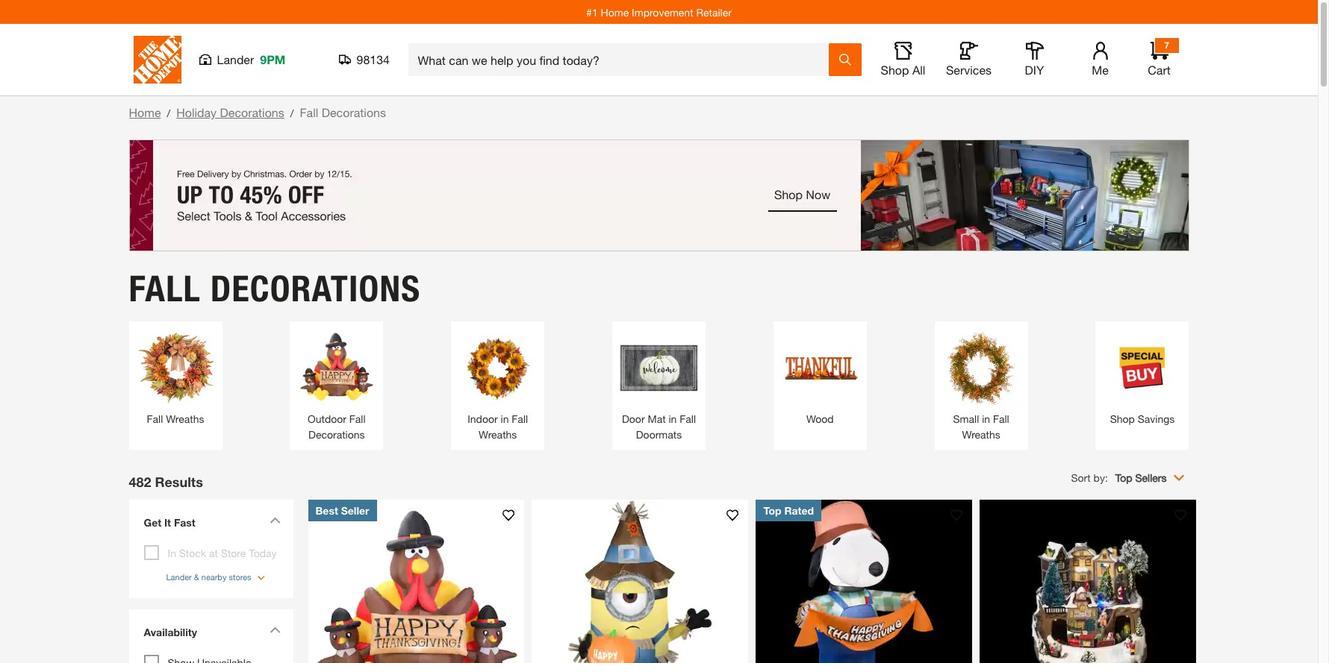 Task type: vqa. For each thing, say whether or not it's contained in the screenshot.
the indoor in fall wreaths link at the left of page
yes



Task type: locate. For each thing, give the bounding box(es) containing it.
2 horizontal spatial wreaths
[[962, 428, 1000, 441]]

it
[[164, 516, 171, 529]]

door mat in fall doormats image
[[620, 329, 698, 407]]

wreaths down "indoor"
[[479, 428, 517, 441]]

lander
[[217, 52, 254, 66], [166, 572, 192, 582]]

decorations
[[220, 105, 284, 119], [322, 105, 386, 119], [210, 267, 421, 310], [308, 428, 365, 441]]

outdoor fall decorations link
[[297, 329, 376, 442]]

wreaths down small in the right of the page
[[962, 428, 1000, 441]]

0 vertical spatial home
[[601, 6, 629, 18]]

482
[[129, 474, 151, 490]]

outdoor 6 ft. height happy thanksgiving led lighted inflatable turkey family image
[[308, 500, 525, 664]]

in
[[501, 413, 509, 425], [669, 413, 677, 425], [982, 413, 990, 425]]

outdoor
[[308, 413, 346, 425]]

fall wreaths image
[[136, 329, 215, 407]]

#1 home improvement retailer
[[586, 6, 732, 18]]

in inside small in fall wreaths
[[982, 413, 990, 425]]

What can we help you find today? search field
[[418, 44, 828, 75]]

get it fast
[[144, 516, 195, 529]]

fall
[[300, 105, 318, 119], [129, 267, 201, 310], [147, 413, 163, 425], [349, 413, 366, 425], [512, 413, 528, 425], [680, 413, 696, 425], [993, 413, 1009, 425]]

1 horizontal spatial shop
[[1110, 413, 1135, 425]]

caret icon image for availability
[[269, 627, 280, 634]]

wreaths down fall wreaths image
[[166, 413, 204, 425]]

caret icon image for get it fast
[[269, 517, 280, 524]]

top rated
[[763, 504, 814, 517]]

1 in from the left
[[501, 413, 509, 425]]

1 vertical spatial home
[[129, 105, 161, 119]]

lander left 9pm
[[217, 52, 254, 66]]

1 vertical spatial shop
[[1110, 413, 1135, 425]]

lander for lander & nearby stores
[[166, 572, 192, 582]]

outdoor fall decorations
[[308, 413, 366, 441]]

shop all
[[881, 63, 925, 77]]

wreaths
[[166, 413, 204, 425], [479, 428, 517, 441], [962, 428, 1000, 441]]

fall inside "outdoor fall decorations"
[[349, 413, 366, 425]]

top right by:
[[1115, 472, 1132, 484]]

/ right holiday decorations link
[[290, 107, 294, 119]]

fall wreaths
[[147, 413, 204, 425]]

top
[[1115, 472, 1132, 484], [763, 504, 781, 517]]

availability
[[144, 626, 197, 639]]

fall decorations
[[129, 267, 421, 310]]

nearby
[[201, 572, 227, 582]]

lander 9pm
[[217, 52, 286, 66]]

caret icon image
[[269, 517, 280, 524], [269, 627, 280, 634]]

shop inside shop savings link
[[1110, 413, 1135, 425]]

wood link
[[781, 329, 859, 427]]

lander left &
[[166, 572, 192, 582]]

home
[[601, 6, 629, 18], [129, 105, 161, 119]]

0 horizontal spatial shop
[[881, 63, 909, 77]]

services
[[946, 63, 992, 77]]

caret icon image inside availability link
[[269, 627, 280, 634]]

fall inside door mat in fall doormats
[[680, 413, 696, 425]]

in right small in the right of the page
[[982, 413, 990, 425]]

wood image
[[781, 329, 859, 407]]

/ right the home link
[[167, 107, 170, 119]]

0 horizontal spatial /
[[167, 107, 170, 119]]

0 horizontal spatial lander
[[166, 572, 192, 582]]

1 horizontal spatial wreaths
[[479, 428, 517, 441]]

2 caret icon image from the top
[[269, 627, 280, 634]]

shop inside the shop all button
[[881, 63, 909, 77]]

shop savings link
[[1103, 329, 1182, 427]]

0 vertical spatial top
[[1115, 472, 1132, 484]]

in inside indoor in fall wreaths
[[501, 413, 509, 425]]

0 horizontal spatial wreaths
[[166, 413, 204, 425]]

0 horizontal spatial in
[[501, 413, 509, 425]]

retailer
[[696, 6, 732, 18]]

98134 button
[[339, 52, 390, 67]]

0 vertical spatial shop
[[881, 63, 909, 77]]

home left the holiday
[[129, 105, 161, 119]]

wreaths for indoor in fall wreaths
[[479, 428, 517, 441]]

2 / from the left
[[290, 107, 294, 119]]

best seller
[[315, 504, 369, 517]]

1 horizontal spatial in
[[669, 413, 677, 425]]

2 horizontal spatial in
[[982, 413, 990, 425]]

top left the rated
[[763, 504, 781, 517]]

in stock at store today
[[168, 547, 277, 560]]

home link
[[129, 105, 161, 119]]

by:
[[1094, 472, 1108, 484]]

1 vertical spatial lander
[[166, 572, 192, 582]]

shop for shop savings
[[1110, 413, 1135, 425]]

decorations inside "outdoor fall decorations"
[[308, 428, 365, 441]]

doormats
[[636, 428, 682, 441]]

lander for lander 9pm
[[217, 52, 254, 66]]

0 vertical spatial lander
[[217, 52, 254, 66]]

small
[[953, 413, 979, 425]]

caret icon image inside 'get it fast' 'link'
[[269, 517, 280, 524]]

me
[[1092, 63, 1109, 77]]

small in fall wreaths link
[[942, 329, 1020, 442]]

in
[[168, 547, 176, 560]]

stock
[[179, 547, 206, 560]]

indoor in fall wreaths image
[[459, 329, 537, 407]]

door mat in fall doormats
[[622, 413, 696, 441]]

holiday
[[176, 105, 217, 119]]

sort
[[1071, 472, 1091, 484]]

shop savings image
[[1103, 329, 1182, 407]]

wreaths inside small in fall wreaths
[[962, 428, 1000, 441]]

outdoor fall decorations image
[[297, 329, 376, 407]]

indoor
[[468, 413, 498, 425]]

diy button
[[1011, 42, 1058, 78]]

stores
[[229, 572, 251, 582]]

1 caret icon image from the top
[[269, 517, 280, 524]]

0 vertical spatial caret icon image
[[269, 517, 280, 524]]

shop
[[881, 63, 909, 77], [1110, 413, 1135, 425]]

shop left all
[[881, 63, 909, 77]]

home right #1
[[601, 6, 629, 18]]

1 horizontal spatial /
[[290, 107, 294, 119]]

results
[[155, 474, 203, 490]]

in right "indoor"
[[501, 413, 509, 425]]

in right mat
[[669, 413, 677, 425]]

1 horizontal spatial lander
[[217, 52, 254, 66]]

shop left savings
[[1110, 413, 1135, 425]]

all
[[912, 63, 925, 77]]

shop all button
[[879, 42, 927, 78]]

wreaths inside indoor in fall wreaths
[[479, 428, 517, 441]]

fall inside indoor in fall wreaths
[[512, 413, 528, 425]]

airblown-stuart with thanksgiving banner/pumpkin-sm image
[[532, 500, 749, 664]]

rated
[[784, 504, 814, 517]]

0 horizontal spatial top
[[763, 504, 781, 517]]

1 vertical spatial caret icon image
[[269, 627, 280, 634]]

/
[[167, 107, 170, 119], [290, 107, 294, 119]]

indoor in fall wreaths link
[[459, 329, 537, 442]]

fall wreaths link
[[136, 329, 215, 427]]

in for small
[[982, 413, 990, 425]]

98134
[[357, 52, 390, 66]]

2 in from the left
[[669, 413, 677, 425]]

3 in from the left
[[982, 413, 990, 425]]

wood
[[806, 413, 834, 425]]

sellers
[[1135, 472, 1167, 484]]



Task type: describe. For each thing, give the bounding box(es) containing it.
indoor in fall wreaths
[[468, 413, 528, 441]]

cart 7
[[1148, 40, 1171, 77]]

fast
[[174, 516, 195, 529]]

in for indoor
[[501, 413, 509, 425]]

small in fall wreaths
[[953, 413, 1009, 441]]

3.5 ft. h inflatable snoopy as scarecrow image
[[756, 500, 973, 664]]

&
[[194, 572, 199, 582]]

small in fall wreaths image
[[942, 329, 1020, 407]]

the home depot logo image
[[133, 36, 181, 84]]

mat
[[648, 413, 666, 425]]

availability link
[[136, 618, 286, 652]]

seller
[[341, 504, 369, 517]]

1 / from the left
[[167, 107, 170, 119]]

get
[[144, 516, 161, 529]]

fall inside fall wreaths link
[[147, 413, 163, 425]]

services button
[[945, 42, 993, 78]]

lander & nearby stores
[[166, 572, 251, 582]]

shop savings
[[1110, 413, 1175, 425]]

sponsored banner image
[[129, 140, 1189, 252]]

store
[[221, 547, 246, 560]]

0 horizontal spatial home
[[129, 105, 161, 119]]

today
[[249, 547, 277, 560]]

fall inside small in fall wreaths
[[993, 413, 1009, 425]]

improvement
[[632, 6, 693, 18]]

1 horizontal spatial home
[[601, 6, 629, 18]]

me button
[[1076, 42, 1124, 78]]

best
[[315, 504, 338, 517]]

7
[[1164, 40, 1169, 51]]

in stock at store today link
[[168, 547, 277, 560]]

get it fast link
[[136, 507, 286, 542]]

door
[[622, 413, 645, 425]]

home / holiday decorations / fall decorations
[[129, 105, 386, 119]]

savings
[[1138, 413, 1175, 425]]

9.06 in. h electric fiber optic village image
[[980, 500, 1197, 664]]

at
[[209, 547, 218, 560]]

shop for shop all
[[881, 63, 909, 77]]

holiday decorations link
[[176, 105, 284, 119]]

9pm
[[260, 52, 286, 66]]

in inside door mat in fall doormats
[[669, 413, 677, 425]]

cart
[[1148, 63, 1171, 77]]

diy
[[1025, 63, 1044, 77]]

1 horizontal spatial top
[[1115, 472, 1132, 484]]

door mat in fall doormats link
[[620, 329, 698, 442]]

sort by: top sellers
[[1071, 472, 1167, 484]]

wreaths for small in fall wreaths
[[962, 428, 1000, 441]]

1 vertical spatial top
[[763, 504, 781, 517]]

482 results
[[129, 474, 203, 490]]

#1
[[586, 6, 598, 18]]



